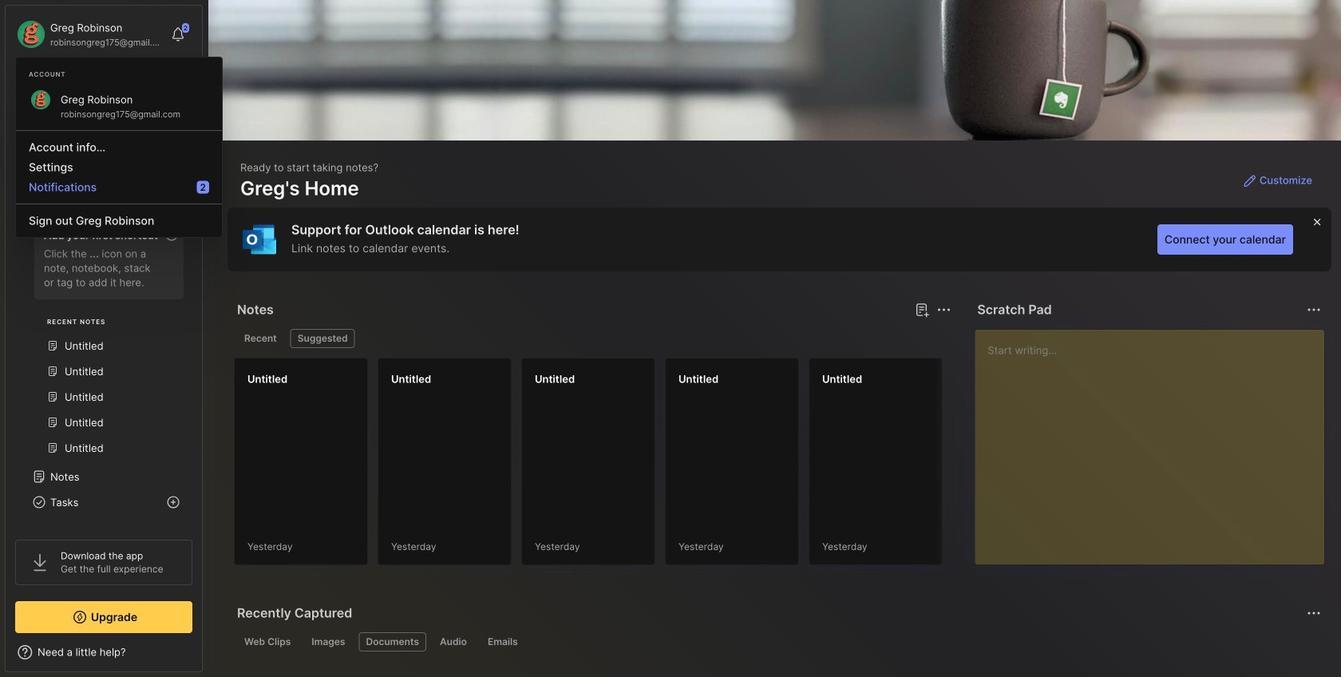 Task type: locate. For each thing, give the bounding box(es) containing it.
None search field
[[44, 79, 171, 98]]

1 vertical spatial tab list
[[237, 632, 1319, 651]]

tab list
[[237, 329, 949, 348], [237, 632, 1319, 651]]

Account field
[[15, 18, 163, 50]]

Search text field
[[44, 81, 171, 97]]

WHAT'S NEW field
[[6, 640, 202, 665]]

1 tab list from the top
[[237, 329, 949, 348]]

tree
[[6, 156, 202, 662]]

main element
[[0, 0, 208, 677]]

group inside tree
[[15, 214, 192, 470]]

1 more actions image from the left
[[934, 300, 954, 319]]

0 horizontal spatial more actions image
[[934, 300, 954, 319]]

1 horizontal spatial more actions image
[[1305, 300, 1324, 319]]

row group
[[234, 358, 1341, 575]]

more actions image
[[934, 300, 954, 319], [1305, 300, 1324, 319]]

tab
[[237, 329, 284, 348], [290, 329, 355, 348], [237, 632, 298, 651], [304, 632, 352, 651], [359, 632, 426, 651], [433, 632, 474, 651], [481, 632, 525, 651]]

2 tab list from the top
[[237, 632, 1319, 651]]

More actions field
[[933, 299, 955, 321], [1303, 299, 1325, 321], [1303, 602, 1325, 624]]

0 vertical spatial tab list
[[237, 329, 949, 348]]

group
[[15, 214, 192, 470]]



Task type: vqa. For each thing, say whether or not it's contained in the screenshot.
top Tab List
yes



Task type: describe. For each thing, give the bounding box(es) containing it.
tree inside main element
[[6, 156, 202, 662]]

2 more actions image from the left
[[1305, 300, 1324, 319]]

none search field inside main element
[[44, 79, 171, 98]]

Start writing… text field
[[988, 330, 1324, 552]]

dropdown list menu
[[16, 124, 222, 231]]

click to collapse image
[[202, 647, 214, 667]]



